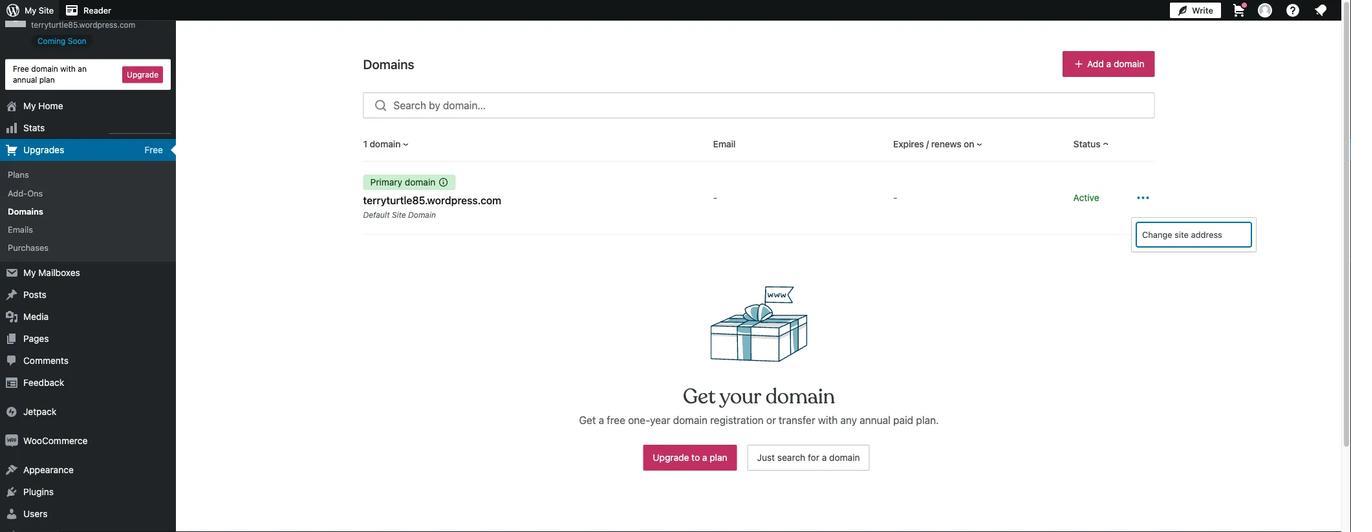 Task type: locate. For each thing, give the bounding box(es) containing it.
Search search field
[[394, 93, 1154, 118]]

0 horizontal spatial free
[[13, 64, 29, 73]]

img image left jetpack
[[5, 406, 18, 418]]

terryturtle85.wordpress.com inside "get your domain" main content
[[363, 194, 501, 207]]

img image inside jetpack link
[[5, 406, 18, 418]]

terryturtle85.wordpress.com default site domain
[[363, 194, 501, 219]]

domain
[[1114, 59, 1144, 69], [31, 64, 58, 73], [370, 139, 401, 149], [405, 177, 435, 188], [766, 384, 835, 410], [673, 414, 708, 427], [829, 452, 860, 463]]

my site link
[[0, 0, 59, 21]]

0 horizontal spatial terryturtle85.wordpress.com
[[31, 20, 135, 29]]

1 vertical spatial domains
[[8, 206, 43, 216]]

plans
[[8, 170, 29, 180]]

free inside the free domain with an annual plan
[[13, 64, 29, 73]]

get
[[683, 384, 716, 410], [579, 414, 596, 427]]

my
[[25, 5, 36, 15], [23, 101, 36, 111], [23, 267, 36, 278]]

domain
[[408, 210, 436, 219]]

site right default
[[392, 210, 406, 219]]

upgrades
[[23, 145, 64, 155]]

highest hourly views 0 image
[[109, 126, 171, 134]]

reader link
[[59, 0, 116, 21]]

add-ons
[[8, 188, 43, 198]]

users
[[23, 509, 47, 519]]

0 vertical spatial terryturtle85.wordpress.com
[[31, 20, 135, 29]]

site up coming at the top left of page
[[39, 5, 54, 15]]

annual
[[860, 414, 891, 427]]

1 vertical spatial my
[[23, 101, 36, 111]]

a inside button
[[1106, 59, 1111, 69]]

site
[[1175, 230, 1189, 240]]

feedback link
[[0, 372, 176, 394]]

upgrade
[[127, 70, 158, 79], [653, 452, 689, 463]]

with inside the free domain with an annual plan
[[60, 64, 76, 73]]

1 vertical spatial upgrade
[[653, 452, 689, 463]]

- down email button
[[713, 192, 717, 203]]

get your domain main content
[[0, 0, 1155, 532]]

domain right year
[[673, 414, 708, 427]]

site
[[39, 5, 54, 15], [31, 7, 47, 17], [392, 210, 406, 219]]

free
[[13, 64, 29, 73], [145, 145, 163, 155]]

2 vertical spatial my
[[23, 267, 36, 278]]

purchases
[[8, 243, 49, 252]]

add a domain button
[[1063, 51, 1155, 77]]

my up 'posts'
[[23, 267, 36, 278]]

upgrade button
[[122, 66, 163, 83]]

upgrade up highest hourly views 0 image
[[127, 70, 158, 79]]

1 horizontal spatial get
[[683, 384, 716, 410]]

site left title
[[31, 7, 47, 17]]

pages link
[[0, 328, 176, 350]]

my left title
[[25, 5, 36, 15]]

expires / renews on
[[893, 139, 974, 149]]

1 - from the left
[[713, 192, 717, 203]]

my for my home
[[23, 101, 36, 111]]

0 vertical spatial get
[[683, 384, 716, 410]]

free domain with an annual plan
[[13, 64, 87, 84]]

1 vertical spatial free
[[145, 145, 163, 155]]

status
[[1073, 139, 1100, 149]]

1 horizontal spatial -
[[893, 192, 897, 203]]

transfer
[[779, 414, 815, 427]]

0 vertical spatial domains
[[363, 56, 414, 71]]

year
[[650, 414, 670, 427]]

search
[[777, 452, 805, 463]]

get left 'free' on the left of the page
[[579, 414, 596, 427]]

free for free
[[145, 145, 163, 155]]

domains
[[363, 56, 414, 71], [8, 206, 43, 216]]

1 horizontal spatial terryturtle85.wordpress.com
[[363, 194, 501, 207]]

plugins link
[[0, 481, 176, 503]]

img image left woocommerce on the bottom left of the page
[[5, 435, 18, 448]]

domain inside 1 domain button
[[370, 139, 401, 149]]

1 horizontal spatial free
[[145, 145, 163, 155]]

domain up terryturtle85.wordpress.com default site domain
[[405, 177, 435, 188]]

coming
[[38, 36, 66, 45]]

terryturtle85.wordpress.com
[[31, 20, 135, 29], [363, 194, 501, 207]]

site inside terryturtle85.wordpress.com default site domain
[[392, 210, 406, 219]]

None search field
[[363, 92, 1155, 118]]

1
[[363, 139, 367, 149]]

posts link
[[0, 284, 176, 306]]

1 horizontal spatial domains
[[363, 56, 414, 71]]

0 vertical spatial with
[[60, 64, 76, 73]]

a right add
[[1106, 59, 1111, 69]]

img image for jetpack
[[5, 406, 18, 418]]

img image inside woocommerce link
[[5, 435, 18, 448]]

0 horizontal spatial get
[[579, 414, 596, 427]]

or
[[766, 414, 776, 427]]

a
[[1106, 59, 1111, 69], [599, 414, 604, 427], [702, 452, 707, 463], [822, 452, 827, 463]]

a inside get your domain get a free one-year domain registration or transfer with any annual paid plan.
[[599, 414, 604, 427]]

renews
[[931, 139, 961, 149]]

domain up transfer
[[766, 384, 835, 410]]

with
[[60, 64, 76, 73], [818, 414, 838, 427]]

terryturtle85.wordpress.com up soon
[[31, 20, 135, 29]]

get left the your
[[683, 384, 716, 410]]

appearance link
[[0, 459, 176, 481]]

upgrade left to
[[653, 452, 689, 463]]

just search for a domain link
[[747, 445, 870, 471]]

0 horizontal spatial upgrade
[[127, 70, 158, 79]]

2 - from the left
[[893, 192, 897, 203]]

domain right for
[[829, 452, 860, 463]]

just
[[757, 452, 775, 463]]

comments link
[[0, 350, 176, 372]]

1 vertical spatial with
[[818, 414, 838, 427]]

domain up annual plan
[[31, 64, 58, 73]]

1 vertical spatial img image
[[5, 435, 18, 448]]

none search field inside "get your domain" main content
[[363, 92, 1155, 118]]

domain right add
[[1114, 59, 1144, 69]]

woocommerce link
[[0, 430, 176, 452]]

0 vertical spatial my
[[25, 5, 36, 15]]

upgrade inside upgrade "button"
[[127, 70, 158, 79]]

my mailboxes
[[23, 267, 80, 278]]

site inside 'my site' link
[[39, 5, 54, 15]]

free
[[607, 414, 625, 427]]

2 img image from the top
[[5, 435, 18, 448]]

0 vertical spatial upgrade
[[127, 70, 158, 79]]

0 vertical spatial free
[[13, 64, 29, 73]]

a left 'free' on the left of the page
[[599, 414, 604, 427]]

- down expires
[[893, 192, 897, 203]]

an
[[78, 64, 87, 73]]

active
[[1073, 192, 1099, 203]]

0 vertical spatial img image
[[5, 406, 18, 418]]

change
[[1142, 230, 1172, 240]]

0 horizontal spatial with
[[60, 64, 76, 73]]

my left the home
[[23, 101, 36, 111]]

0 horizontal spatial -
[[713, 192, 717, 203]]

1 vertical spatial terryturtle85.wordpress.com
[[363, 194, 501, 207]]

domain actions image
[[1135, 190, 1151, 206]]

with left the any
[[818, 414, 838, 427]]

upgrade inside upgrade to a plan link
[[653, 452, 689, 463]]

with left an
[[60, 64, 76, 73]]

paid
[[893, 414, 913, 427]]

address
[[1191, 230, 1222, 240]]

free down highest hourly views 0 image
[[145, 145, 163, 155]]

terryturtle85.wordpress.com up domain
[[363, 194, 501, 207]]

domain right 1
[[370, 139, 401, 149]]

mailboxes
[[38, 267, 80, 278]]

expires / renews on button
[[893, 138, 985, 151]]

1 horizontal spatial upgrade
[[653, 452, 689, 463]]

1 horizontal spatial with
[[818, 414, 838, 427]]

1 domain button
[[363, 138, 411, 151]]

free up annual plan
[[13, 64, 29, 73]]

1 img image from the top
[[5, 406, 18, 418]]

img image
[[5, 406, 18, 418], [5, 435, 18, 448]]

free for free domain with an annual plan
[[13, 64, 29, 73]]



Task type: vqa. For each thing, say whether or not it's contained in the screenshot.
main content
no



Task type: describe. For each thing, give the bounding box(es) containing it.
manage your notifications image
[[1313, 3, 1328, 18]]

coming soon
[[38, 36, 86, 45]]

domains inside "get your domain" main content
[[363, 56, 414, 71]]

domain inside the free domain with an annual plan
[[31, 64, 58, 73]]

plan
[[710, 452, 727, 463]]

get your domain get a free one-year domain registration or transfer with any annual paid plan.
[[579, 384, 939, 427]]

change site address
[[1142, 230, 1222, 240]]

jetpack link
[[0, 401, 176, 423]]

my for my mailboxes
[[23, 267, 36, 278]]

media
[[23, 311, 49, 322]]

a right for
[[822, 452, 827, 463]]

title
[[50, 7, 68, 17]]

stats
[[23, 123, 45, 133]]

my home link
[[0, 95, 176, 117]]

primary
[[370, 177, 402, 188]]

purchases link
[[0, 239, 176, 257]]

status button
[[1073, 138, 1111, 151]]

upgrade to a plan
[[653, 452, 727, 463]]

domain inside add a domain button
[[1114, 59, 1144, 69]]

plugins
[[23, 487, 54, 497]]

/
[[926, 139, 929, 149]]

a right to
[[702, 452, 707, 463]]

add a domain
[[1087, 59, 1144, 69]]

media link
[[0, 306, 176, 328]]

add-ons link
[[0, 184, 176, 202]]

my site
[[25, 5, 54, 15]]

ons
[[27, 188, 43, 198]]

jetpack
[[23, 407, 56, 417]]

stats link
[[0, 117, 176, 139]]

soon
[[68, 36, 86, 45]]

on
[[964, 139, 974, 149]]

any
[[840, 414, 857, 427]]

woocommerce
[[23, 436, 88, 446]]

change site address button
[[1137, 223, 1251, 246]]

upgrade for upgrade
[[127, 70, 158, 79]]

upgrade to a plan link
[[643, 445, 737, 471]]

with inside get your domain get a free one-year domain registration or transfer with any annual paid plan.
[[818, 414, 838, 427]]

email
[[713, 139, 736, 149]]

users link
[[0, 503, 176, 525]]

to
[[691, 452, 700, 463]]

just search for a domain
[[757, 452, 860, 463]]

img image for woocommerce
[[5, 435, 18, 448]]

upgrade for upgrade to a plan
[[653, 452, 689, 463]]

1 domain
[[363, 139, 401, 149]]

add-
[[8, 188, 27, 198]]

annual plan
[[13, 75, 55, 84]]

comments
[[23, 355, 68, 366]]

reader
[[83, 5, 111, 15]]

emails
[[8, 225, 33, 234]]

my shopping cart image
[[1231, 3, 1247, 18]]

site inside site title terryturtle85.wordpress.com
[[31, 7, 47, 17]]

help image
[[1285, 3, 1301, 18]]

plans link
[[0, 166, 176, 184]]

my mailboxes link
[[0, 262, 176, 284]]

one-
[[628, 414, 650, 427]]

plan.
[[916, 414, 939, 427]]

posts
[[23, 289, 46, 300]]

for
[[808, 452, 819, 463]]

domains link
[[0, 202, 176, 220]]

registration
[[710, 414, 764, 427]]

emails link
[[0, 220, 176, 239]]

feedback
[[23, 377, 64, 388]]

my for my site
[[25, 5, 36, 15]]

0 horizontal spatial domains
[[8, 206, 43, 216]]

my profile image
[[1258, 3, 1272, 17]]

default
[[363, 210, 390, 219]]

1 vertical spatial get
[[579, 414, 596, 427]]

home
[[38, 101, 63, 111]]

expires
[[893, 139, 924, 149]]

write link
[[1170, 0, 1221, 21]]

appearance
[[23, 465, 74, 475]]

add
[[1087, 59, 1104, 69]]

pages
[[23, 333, 49, 344]]

site title terryturtle85.wordpress.com
[[31, 7, 135, 29]]

your
[[720, 384, 761, 410]]

write
[[1192, 5, 1213, 15]]

email button
[[713, 138, 736, 151]]

primary domain
[[370, 177, 435, 188]]

my home
[[23, 101, 63, 111]]

domain inside just search for a domain link
[[829, 452, 860, 463]]



